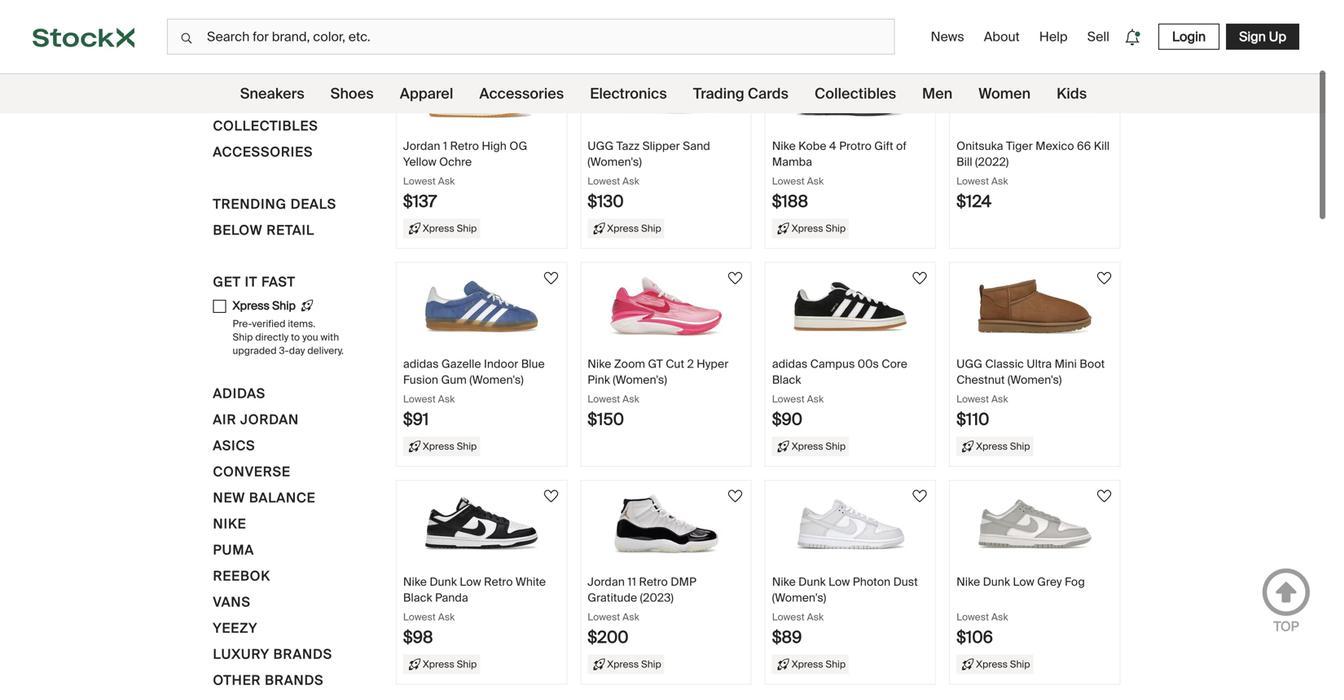 Task type: vqa. For each thing, say whether or not it's contained in the screenshot.
Denim Tears x Levi's 501 Cotton Rhinestone Wreath Jeans Indigo's Denim
no



Task type: locate. For each thing, give the bounding box(es) containing it.
xpress ship down $110
[[976, 440, 1030, 452]]

(women's) down tazz
[[588, 154, 642, 169]]

lowest inside ugg classic ultra mini boot chestnut (women's) lowest ask $110
[[957, 393, 989, 405]]

lowest up $98
[[403, 611, 436, 623]]

ugg
[[588, 138, 614, 154], [957, 356, 983, 371]]

shoes left apparel link
[[330, 84, 374, 103]]

follow image right adidas gazelle indoor blue fusion gum (women's) image
[[541, 268, 561, 288]]

follow image for $98
[[541, 486, 561, 506]]

follow image for $150
[[726, 268, 745, 288]]

lowest inside adidas campus 00s core black lowest ask $90
[[772, 393, 805, 405]]

1 vertical spatial brands
[[265, 672, 324, 689]]

other brands
[[213, 672, 324, 689]]

ochre
[[439, 154, 472, 169]]

jordan up gratitude
[[588, 574, 625, 589]]

you
[[302, 331, 318, 343]]

collectibles inside product category switcher element
[[815, 84, 896, 103]]

1 low from the left
[[460, 574, 481, 589]]

ship
[[457, 222, 477, 234], [641, 222, 661, 234], [826, 222, 846, 234], [272, 298, 296, 313], [233, 331, 253, 343], [457, 440, 477, 452], [826, 440, 846, 452], [1010, 440, 1030, 452], [457, 658, 477, 670], [641, 658, 661, 670], [826, 658, 846, 670], [1010, 658, 1030, 670]]

lowest down pink
[[588, 393, 620, 405]]

0 horizontal spatial black
[[403, 590, 432, 605]]

retro for $200
[[639, 574, 668, 589]]

kill
[[1094, 138, 1110, 154]]

nike up $98
[[403, 574, 427, 589]]

66
[[1077, 138, 1091, 154]]

verified
[[252, 317, 286, 330]]

ship for $89
[[826, 658, 846, 670]]

1 horizontal spatial trading
[[693, 84, 744, 103]]

xpress ship down $89
[[792, 658, 846, 670]]

Search... search field
[[167, 19, 895, 55]]

ask inside jordan 11 retro dmp gratitude (2023) lowest ask $200
[[623, 611, 639, 623]]

(women's) up $89
[[772, 590, 826, 605]]

brands up other brands button
[[273, 646, 332, 663]]

adidas campus 00s core black image
[[793, 276, 907, 337]]

3 low from the left
[[1013, 574, 1034, 589]]

2 vertical spatial jordan
[[588, 574, 625, 589]]

lowest up $89
[[772, 611, 805, 623]]

trading cards button
[[213, 90, 329, 116]]

retro left white
[[484, 574, 513, 589]]

shoes button
[[213, 11, 262, 37]]

0 horizontal spatial dunk
[[430, 574, 457, 589]]

xpress ship down $137 at the top
[[423, 222, 477, 234]]

xpress for $130
[[607, 222, 639, 234]]

lowest up $124
[[957, 175, 989, 187]]

ugg inside ugg classic ultra mini boot chestnut (women's) lowest ask $110
[[957, 356, 983, 371]]

electronics up 'sneakers'
[[213, 65, 312, 82]]

nike inside nike dunk low photon dust (women's) lowest ask $89
[[772, 574, 796, 589]]

xpress ship down $98
[[423, 658, 477, 670]]

xpress up pre- on the top
[[233, 298, 270, 313]]

nike dunk low photon dust (women's) lowest ask $89
[[772, 574, 918, 648]]

xpress for $137
[[423, 222, 454, 234]]

1 horizontal spatial accessories
[[479, 84, 564, 103]]

xpress ship down $106
[[976, 658, 1030, 670]]

xpress ship for $98
[[423, 658, 477, 670]]

0 horizontal spatial trading
[[213, 91, 277, 108]]

trading down electronics button
[[213, 91, 277, 108]]

xpress ship for $137
[[423, 222, 477, 234]]

nike up $89
[[772, 574, 796, 589]]

0 vertical spatial collectibles
[[815, 84, 896, 103]]

ugg classic ultra mini boot chestnut (women's) lowest ask $110
[[957, 356, 1105, 430]]

0 horizontal spatial shoes
[[213, 13, 262, 30]]

xpress ship for $188
[[792, 222, 846, 234]]

up
[[1269, 28, 1286, 45]]

follow image right nike dunk low photon dust (women's)
[[910, 486, 930, 506]]

1 horizontal spatial apparel
[[400, 84, 453, 103]]

0 horizontal spatial jordan
[[240, 411, 299, 428]]

electronics inside product category switcher element
[[590, 84, 667, 103]]

retro up ochre
[[450, 138, 479, 154]]

apparel down shoes button
[[213, 39, 276, 56]]

trending deals button
[[213, 194, 337, 220]]

low left photon
[[829, 574, 850, 589]]

4
[[829, 138, 836, 154]]

shoes up "apparel" button
[[213, 13, 262, 30]]

2 horizontal spatial retro
[[639, 574, 668, 589]]

gratitude
[[588, 590, 637, 605]]

1 horizontal spatial shoes
[[330, 84, 374, 103]]

trading inside trading cards button
[[213, 91, 277, 108]]

follow image right jordan 11 retro dmp gratitude (2023) image
[[726, 486, 745, 506]]

ugg tazz slipper sand (women's) image
[[609, 58, 723, 119]]

nike zoom gt cut 2 hyper pink (women's) lowest ask $150
[[588, 356, 729, 430]]

1 horizontal spatial cards
[[748, 84, 789, 103]]

dunk inside nike dunk low photon dust (women's) lowest ask $89
[[799, 574, 826, 589]]

ask inside 'adidas gazelle indoor blue fusion gum (women's) lowest ask $91'
[[438, 393, 455, 405]]

xpress down $200
[[607, 658, 639, 670]]

1 vertical spatial accessories
[[213, 143, 313, 160]]

ship for $106
[[1010, 658, 1030, 670]]

xpress down $188
[[792, 222, 823, 234]]

blue
[[521, 356, 545, 371]]

ugg left tazz
[[588, 138, 614, 154]]

xpress for $188
[[792, 222, 823, 234]]

dmp
[[671, 574, 697, 589]]

follow image up accessories link
[[541, 51, 561, 70]]

asics button
[[213, 436, 255, 462]]

0 vertical spatial brands
[[273, 646, 332, 663]]

black left panda
[[403, 590, 432, 605]]

pre-
[[233, 317, 252, 330]]

low up panda
[[460, 574, 481, 589]]

follow image right ugg classic ultra mini boot chestnut (women's) "image"
[[1095, 268, 1114, 288]]

adidas up air
[[213, 385, 266, 402]]

0 vertical spatial black
[[772, 372, 801, 387]]

xpress ship down $91 on the left
[[423, 440, 477, 452]]

lowest inside nike dunk low photon dust (women's) lowest ask $89
[[772, 611, 805, 623]]

of
[[896, 138, 907, 154]]

jordan inside jordan 1 retro high og yellow ochre lowest ask $137
[[403, 138, 440, 154]]

electronics
[[213, 65, 312, 82], [590, 84, 667, 103]]

1 vertical spatial ugg
[[957, 356, 983, 371]]

reebok button
[[213, 566, 270, 592]]

lowest inside nike zoom gt cut 2 hyper pink (women's) lowest ask $150
[[588, 393, 620, 405]]

jordan
[[403, 138, 440, 154], [240, 411, 299, 428], [588, 574, 625, 589]]

1 horizontal spatial jordan
[[403, 138, 440, 154]]

cards up mamba
[[748, 84, 789, 103]]

nike for nike zoom gt cut 2 hyper pink (women's) lowest ask $150
[[588, 356, 611, 371]]

(women's) down indoor
[[469, 372, 524, 387]]

help link
[[1033, 22, 1074, 52]]

trending
[[213, 196, 287, 213]]

cards inside "link"
[[748, 84, 789, 103]]

dunk up panda
[[430, 574, 457, 589]]

jordan inside jordan 11 retro dmp gratitude (2023) lowest ask $200
[[588, 574, 625, 589]]

2
[[687, 356, 694, 371]]

nike up mamba
[[772, 138, 796, 154]]

cards left shoes 'link'
[[281, 91, 329, 108]]

adidas campus 00s core black lowest ask $90
[[772, 356, 908, 430]]

cards
[[748, 84, 789, 103], [281, 91, 329, 108]]

adidas gazelle indoor blue fusion gum (women's) image
[[425, 276, 539, 337]]

trading cards
[[693, 84, 789, 103], [213, 91, 329, 108]]

0 vertical spatial shoes
[[213, 13, 262, 30]]

1 horizontal spatial collectibles
[[815, 84, 896, 103]]

dust
[[893, 574, 918, 589]]

accessories up og
[[479, 84, 564, 103]]

ship for $200
[[641, 658, 661, 670]]

stockx logo link
[[0, 0, 167, 73]]

brands inside luxury brands 'button'
[[273, 646, 332, 663]]

new balance button
[[213, 488, 316, 514]]

nike inside nike dunk low retro white black panda lowest ask $98
[[403, 574, 427, 589]]

news
[[931, 28, 964, 45]]

trading cards down electronics button
[[213, 91, 329, 108]]

1 horizontal spatial trading cards
[[693, 84, 789, 103]]

nike inside nike kobe 4 protro gift of mamba lowest ask $188
[[772, 138, 796, 154]]

zoom
[[614, 356, 645, 371]]

adidas inside adidas campus 00s core black lowest ask $90
[[772, 356, 808, 371]]

xpress down $98
[[423, 658, 454, 670]]

(women's) down the ultra
[[1008, 372, 1062, 387]]

1 vertical spatial shoes
[[330, 84, 374, 103]]

login
[[1172, 28, 1206, 45]]

adidas left 'campus'
[[772, 356, 808, 371]]

jordan down adidas button
[[240, 411, 299, 428]]

0 vertical spatial accessories
[[479, 84, 564, 103]]

panda
[[435, 590, 468, 605]]

black up $90
[[772, 372, 801, 387]]

ugg inside the ugg tazz slipper sand (women's) lowest ask $130
[[588, 138, 614, 154]]

1 horizontal spatial retro
[[484, 574, 513, 589]]

follow image right nike zoom gt cut 2 hyper pink (women's) image on the top
[[726, 268, 745, 288]]

ship for $137
[[457, 222, 477, 234]]

jordan 1 retro high og yellow ochre image
[[425, 58, 539, 119]]

xpress ship for $106
[[976, 658, 1030, 670]]

get
[[213, 273, 241, 290]]

nike for nike dunk low grey fog
[[957, 574, 980, 589]]

dunk left photon
[[799, 574, 826, 589]]

1 horizontal spatial dunk
[[799, 574, 826, 589]]

lowest inside onitsuka tiger mexico 66 kill bill (2022) lowest ask $124
[[957, 175, 989, 187]]

0 horizontal spatial electronics
[[213, 65, 312, 82]]

nike for nike dunk low retro white black panda lowest ask $98
[[403, 574, 427, 589]]

2 horizontal spatial adidas
[[772, 356, 808, 371]]

0 horizontal spatial retro
[[450, 138, 479, 154]]

xpress ship down $130
[[607, 222, 661, 234]]

xpress down $110
[[976, 440, 1008, 452]]

dunk for $89
[[799, 574, 826, 589]]

collectibles up protro
[[815, 84, 896, 103]]

lowest down mamba
[[772, 175, 805, 187]]

brands down luxury brands 'button'
[[265, 672, 324, 689]]

low inside nike dunk low photon dust (women's) lowest ask $89
[[829, 574, 850, 589]]

follow image right the nike dunk low retro white black panda image
[[541, 486, 561, 506]]

2 low from the left
[[829, 574, 850, 589]]

xpress down $91 on the left
[[423, 440, 454, 452]]

low inside nike dunk low retro white black panda lowest ask $98
[[460, 574, 481, 589]]

lowest down fusion
[[403, 393, 436, 405]]

apparel up 1
[[400, 84, 453, 103]]

back to top image
[[1262, 568, 1311, 617]]

follow image
[[541, 51, 561, 70], [726, 51, 745, 70], [910, 268, 930, 288], [1095, 268, 1114, 288], [1095, 486, 1114, 506]]

help
[[1039, 28, 1068, 45]]

air jordan button
[[213, 409, 299, 436]]

brands inside other brands button
[[265, 672, 324, 689]]

collectibles button
[[213, 116, 318, 142]]

onitsuka
[[957, 138, 1003, 154]]

2 horizontal spatial jordan
[[588, 574, 625, 589]]

shoes inside product category switcher element
[[330, 84, 374, 103]]

$98
[[403, 627, 433, 648]]

cards inside button
[[281, 91, 329, 108]]

1 horizontal spatial low
[[829, 574, 850, 589]]

black
[[772, 372, 801, 387], [403, 590, 432, 605]]

ultra
[[1027, 356, 1052, 371]]

nike zoom gt cut 2 hyper pink (women's) image
[[609, 276, 723, 337]]

jordan for ask
[[403, 138, 440, 154]]

0 horizontal spatial low
[[460, 574, 481, 589]]

jordan up yellow on the left top
[[403, 138, 440, 154]]

0 vertical spatial apparel
[[213, 39, 276, 56]]

converse
[[213, 463, 291, 480]]

retro inside jordan 11 retro dmp gratitude (2023) lowest ask $200
[[639, 574, 668, 589]]

collectibles link
[[815, 74, 896, 113]]

ship inside pre-verified items. ship directly to you with upgraded 3-day delivery.
[[233, 331, 253, 343]]

xpress down $130
[[607, 222, 639, 234]]

nike down new
[[213, 515, 246, 532]]

follow image right adidas campus 00s core black image
[[910, 268, 930, 288]]

xpress down $90
[[792, 440, 823, 452]]

dunk up lowest ask $106
[[983, 574, 1010, 589]]

lowest up $90
[[772, 393, 805, 405]]

jordan 11 retro dmp gratitude (2023) image
[[609, 494, 723, 555]]

vans
[[213, 594, 251, 611]]

sneakers link
[[240, 74, 304, 113]]

2 horizontal spatial low
[[1013, 574, 1034, 589]]

ugg up chestnut
[[957, 356, 983, 371]]

notification unread icon image
[[1121, 26, 1144, 49]]

trading cards up the sand
[[693, 84, 789, 103]]

brands for other brands
[[265, 672, 324, 689]]

stockx logo image
[[33, 28, 134, 48]]

collectibles down trading cards button
[[213, 117, 318, 134]]

sand
[[683, 138, 710, 154]]

00s
[[858, 356, 879, 371]]

electronics link
[[590, 74, 667, 113]]

2 horizontal spatial dunk
[[983, 574, 1010, 589]]

nike up pink
[[588, 356, 611, 371]]

accessories down collectibles button
[[213, 143, 313, 160]]

1 vertical spatial black
[[403, 590, 432, 605]]

1 vertical spatial apparel
[[400, 84, 453, 103]]

lowest inside nike dunk low retro white black panda lowest ask $98
[[403, 611, 436, 623]]

dunk inside nike dunk low retro white black panda lowest ask $98
[[430, 574, 457, 589]]

0 vertical spatial ugg
[[588, 138, 614, 154]]

lowest down yellow on the left top
[[403, 175, 436, 187]]

lowest inside jordan 1 retro high og yellow ochre lowest ask $137
[[403, 175, 436, 187]]

ugg classic ultra mini boot chestnut (women's) image
[[978, 276, 1092, 337]]

1 horizontal spatial adidas
[[403, 356, 439, 371]]

low
[[460, 574, 481, 589], [829, 574, 850, 589], [1013, 574, 1034, 589]]

xpress
[[423, 222, 454, 234], [607, 222, 639, 234], [792, 222, 823, 234], [233, 298, 270, 313], [423, 440, 454, 452], [792, 440, 823, 452], [976, 440, 1008, 452], [423, 658, 454, 670], [607, 658, 639, 670], [792, 658, 823, 670], [976, 658, 1008, 670]]

nike for nike dunk low photon dust (women's) lowest ask $89
[[772, 574, 796, 589]]

sell link
[[1081, 22, 1116, 52]]

2 dunk from the left
[[799, 574, 826, 589]]

gift
[[874, 138, 893, 154]]

black inside adidas campus 00s core black lowest ask $90
[[772, 372, 801, 387]]

xpress ship for $200
[[607, 658, 661, 670]]

follow image right 'nike dunk low grey fog' 'image' at the right
[[1095, 486, 1114, 506]]

xpress down $89
[[792, 658, 823, 670]]

converse button
[[213, 462, 291, 488]]

men link
[[922, 74, 953, 113]]

nike dunk low retro white black panda image
[[425, 494, 539, 555]]

men
[[922, 84, 953, 103]]

follow image
[[541, 268, 561, 288], [726, 268, 745, 288], [541, 486, 561, 506], [726, 486, 745, 506], [910, 486, 930, 506]]

sign
[[1239, 28, 1266, 45]]

xpress ship up "verified"
[[233, 298, 296, 313]]

adidas up fusion
[[403, 356, 439, 371]]

xpress ship down $188
[[792, 222, 846, 234]]

apparel inside product category switcher element
[[400, 84, 453, 103]]

trading up the sand
[[693, 84, 744, 103]]

dunk for ask
[[430, 574, 457, 589]]

1 horizontal spatial electronics
[[590, 84, 667, 103]]

0 vertical spatial jordan
[[403, 138, 440, 154]]

follow image for $91
[[541, 268, 561, 288]]

xpress down $106
[[976, 658, 1008, 670]]

1 horizontal spatial black
[[772, 372, 801, 387]]

xpress ship for $90
[[792, 440, 846, 452]]

xpress ship down $90
[[792, 440, 846, 452]]

follow image for $106
[[1095, 486, 1114, 506]]

nike inside nike zoom gt cut 2 hyper pink (women's) lowest ask $150
[[588, 356, 611, 371]]

retro inside jordan 1 retro high og yellow ochre lowest ask $137
[[450, 138, 479, 154]]

follow image up trading cards "link"
[[726, 51, 745, 70]]

adidas
[[403, 356, 439, 371], [772, 356, 808, 371], [213, 385, 266, 402]]

0 horizontal spatial apparel
[[213, 39, 276, 56]]

below retail
[[213, 222, 315, 239]]

1 vertical spatial jordan
[[240, 411, 299, 428]]

kids
[[1057, 84, 1087, 103]]

lowest inside jordan 11 retro dmp gratitude (2023) lowest ask $200
[[588, 611, 620, 623]]

electronics up tazz
[[590, 84, 667, 103]]

1 dunk from the left
[[430, 574, 457, 589]]

news link
[[924, 22, 971, 52]]

adidas for lowest
[[403, 356, 439, 371]]

xpress for $200
[[607, 658, 639, 670]]

xpress down $137 at the top
[[423, 222, 454, 234]]

$91
[[403, 409, 429, 430]]

ask inside the ugg tazz slipper sand (women's) lowest ask $130
[[623, 175, 639, 187]]

1 vertical spatial electronics
[[590, 84, 667, 103]]

adidas inside 'adidas gazelle indoor blue fusion gum (women's) lowest ask $91'
[[403, 356, 439, 371]]

nike up lowest ask $106
[[957, 574, 980, 589]]

mamba
[[772, 154, 812, 169]]

low left grey
[[1013, 574, 1034, 589]]

(2022)
[[975, 154, 1009, 169]]

lowest up $200
[[588, 611, 620, 623]]

lowest up $106
[[957, 611, 989, 623]]

lowest
[[403, 175, 436, 187], [588, 175, 620, 187], [772, 175, 805, 187], [957, 175, 989, 187], [403, 393, 436, 405], [588, 393, 620, 405], [772, 393, 805, 405], [957, 393, 989, 405], [403, 611, 436, 623], [588, 611, 620, 623], [772, 611, 805, 623], [957, 611, 989, 623]]

onitsuka tiger mexico 66 kill bill (2022) image
[[978, 58, 1092, 119]]

trading
[[693, 84, 744, 103], [213, 91, 277, 108]]

0 horizontal spatial ugg
[[588, 138, 614, 154]]

fog
[[1065, 574, 1085, 589]]

0 horizontal spatial cards
[[281, 91, 329, 108]]

ask inside nike dunk low photon dust (women's) lowest ask $89
[[807, 611, 824, 623]]

retro up (2023)
[[639, 574, 668, 589]]

1 horizontal spatial ugg
[[957, 356, 983, 371]]

lowest up $110
[[957, 393, 989, 405]]

(women's) down zoom
[[613, 372, 667, 387]]

xpress ship down $200
[[607, 658, 661, 670]]

1 vertical spatial collectibles
[[213, 117, 318, 134]]

lowest up $130
[[588, 175, 620, 187]]



Task type: describe. For each thing, give the bounding box(es) containing it.
kids link
[[1057, 74, 1087, 113]]

xpress for $90
[[792, 440, 823, 452]]

0 horizontal spatial trading cards
[[213, 91, 329, 108]]

xpress ship for $130
[[607, 222, 661, 234]]

below
[[213, 222, 263, 239]]

get it fast
[[213, 273, 296, 290]]

ugg for $130
[[588, 138, 614, 154]]

0 horizontal spatial collectibles
[[213, 117, 318, 134]]

$124
[[957, 191, 992, 212]]

protro
[[839, 138, 872, 154]]

new balance
[[213, 489, 316, 506]]

$137
[[403, 191, 437, 212]]

product category switcher element
[[0, 74, 1327, 113]]

tiger
[[1006, 138, 1033, 154]]

follow image for $137
[[541, 51, 561, 70]]

with
[[321, 331, 339, 343]]

ask inside ugg classic ultra mini boot chestnut (women's) lowest ask $110
[[991, 393, 1008, 405]]

ship for $90
[[826, 440, 846, 452]]

gum
[[441, 372, 467, 387]]

ugg tazz slipper sand (women's) lowest ask $130
[[588, 138, 710, 212]]

ugg for lowest
[[957, 356, 983, 371]]

accessories inside product category switcher element
[[479, 84, 564, 103]]

xpress for $89
[[792, 658, 823, 670]]

nike for nike kobe 4 protro gift of mamba lowest ask $188
[[772, 138, 796, 154]]

about link
[[977, 22, 1026, 52]]

login button
[[1158, 24, 1220, 50]]

3-
[[279, 344, 289, 357]]

$90
[[772, 409, 803, 430]]

women link
[[979, 74, 1031, 113]]

og
[[509, 138, 527, 154]]

luxury
[[213, 646, 270, 663]]

lowest inside 'adidas gazelle indoor blue fusion gum (women's) lowest ask $91'
[[403, 393, 436, 405]]

low for $89
[[829, 574, 850, 589]]

follow image for $200
[[726, 486, 745, 506]]

accessories link
[[479, 74, 564, 113]]

bill
[[957, 154, 972, 169]]

3 dunk from the left
[[983, 574, 1010, 589]]

xpress for $106
[[976, 658, 1008, 670]]

vans button
[[213, 592, 251, 618]]

electronics button
[[213, 64, 312, 90]]

lowest inside lowest ask $106
[[957, 611, 989, 623]]

it
[[245, 273, 258, 290]]

nike dunk low grey fog image
[[978, 494, 1092, 555]]

trading cards inside product category switcher element
[[693, 84, 789, 103]]

$150
[[588, 409, 624, 430]]

adidas button
[[213, 383, 266, 409]]

adidas gazelle indoor blue fusion gum (women's) lowest ask $91
[[403, 356, 545, 430]]

ask inside nike dunk low retro white black panda lowest ask $98
[[438, 611, 455, 623]]

nike dunk low retro white black panda lowest ask $98
[[403, 574, 546, 648]]

apparel link
[[400, 74, 453, 113]]

fusion
[[403, 372, 438, 387]]

xpress for $98
[[423, 658, 454, 670]]

ship for $98
[[457, 658, 477, 670]]

upgraded
[[233, 344, 277, 357]]

retro for ask
[[450, 138, 479, 154]]

xpress for $91
[[423, 440, 454, 452]]

(women's) inside the ugg tazz slipper sand (women's) lowest ask $130
[[588, 154, 642, 169]]

grey
[[1037, 574, 1062, 589]]

about
[[984, 28, 1020, 45]]

yeezy
[[213, 620, 258, 637]]

pink
[[588, 372, 610, 387]]

puma
[[213, 541, 254, 559]]

xpress ship for $89
[[792, 658, 846, 670]]

$130
[[588, 191, 624, 212]]

nike for nike
[[213, 515, 246, 532]]

trading cards link
[[693, 74, 789, 113]]

ask inside onitsuka tiger mexico 66 kill bill (2022) lowest ask $124
[[991, 175, 1008, 187]]

xpress ship for $110
[[976, 440, 1030, 452]]

pre-verified items. ship directly to you with upgraded 3-day delivery.
[[233, 317, 344, 357]]

ship for $91
[[457, 440, 477, 452]]

sell
[[1087, 28, 1110, 45]]

adidas for $90
[[772, 356, 808, 371]]

retro inside nike dunk low retro white black panda lowest ask $98
[[484, 574, 513, 589]]

ship for $188
[[826, 222, 846, 234]]

below retail button
[[213, 220, 315, 246]]

puma button
[[213, 540, 254, 566]]

follow image for $90
[[910, 268, 930, 288]]

new
[[213, 489, 245, 506]]

other brands button
[[213, 670, 324, 690]]

shoes link
[[330, 74, 374, 113]]

low for ask
[[460, 574, 481, 589]]

ship for $130
[[641, 222, 661, 234]]

lowest ask $106
[[957, 611, 1008, 648]]

(women's) inside 'adidas gazelle indoor blue fusion gum (women's) lowest ask $91'
[[469, 372, 524, 387]]

follow image for $110
[[1095, 268, 1114, 288]]

core
[[882, 356, 908, 371]]

high
[[482, 138, 507, 154]]

brands for luxury brands
[[273, 646, 332, 663]]

0 vertical spatial electronics
[[213, 65, 312, 82]]

gt
[[648, 356, 663, 371]]

cut
[[666, 356, 684, 371]]

ask inside jordan 1 retro high og yellow ochre lowest ask $137
[[438, 175, 455, 187]]

1
[[443, 138, 447, 154]]

campus
[[810, 356, 855, 371]]

air jordan
[[213, 411, 299, 428]]

ask inside nike zoom gt cut 2 hyper pink (women's) lowest ask $150
[[623, 393, 639, 405]]

trading inside trading cards "link"
[[693, 84, 744, 103]]

yeezy button
[[213, 618, 258, 644]]

(women's) inside nike dunk low photon dust (women's) lowest ask $89
[[772, 590, 826, 605]]

$106
[[957, 627, 993, 648]]

(women's) inside nike zoom gt cut 2 hyper pink (women's) lowest ask $150
[[613, 372, 667, 387]]

nike dunk low photon dust (women's) image
[[793, 494, 907, 555]]

reebok
[[213, 568, 270, 585]]

ask inside nike kobe 4 protro gift of mamba lowest ask $188
[[807, 175, 824, 187]]

jordan for $200
[[588, 574, 625, 589]]

follow image for $89
[[910, 486, 930, 506]]

nike kobe 4 protro gift of mamba lowest ask $188
[[772, 138, 907, 212]]

mexico
[[1036, 138, 1074, 154]]

top
[[1274, 618, 1299, 635]]

nike kobe 4 protro gift of mamba image
[[793, 58, 907, 119]]

jordan inside button
[[240, 411, 299, 428]]

ship for $110
[[1010, 440, 1030, 452]]

mini
[[1055, 356, 1077, 371]]

0 horizontal spatial adidas
[[213, 385, 266, 402]]

xpress ship for $91
[[423, 440, 477, 452]]

women
[[979, 84, 1031, 103]]

lowest inside the ugg tazz slipper sand (women's) lowest ask $130
[[588, 175, 620, 187]]

0 horizontal spatial accessories
[[213, 143, 313, 160]]

slipper
[[642, 138, 680, 154]]

nike dunk low grey fog
[[957, 574, 1085, 589]]

chestnut
[[957, 372, 1005, 387]]

sign up
[[1239, 28, 1286, 45]]

follow image for $130
[[726, 51, 745, 70]]

sneakers
[[240, 84, 304, 103]]

hyper
[[697, 356, 729, 371]]

(women's) inside ugg classic ultra mini boot chestnut (women's) lowest ask $110
[[1008, 372, 1062, 387]]

photon
[[853, 574, 891, 589]]

to
[[291, 331, 300, 343]]

black inside nike dunk low retro white black panda lowest ask $98
[[403, 590, 432, 605]]

xpress for $110
[[976, 440, 1008, 452]]

11
[[628, 574, 636, 589]]

white
[[516, 574, 546, 589]]

ask inside lowest ask $106
[[991, 611, 1008, 623]]

tazz
[[616, 138, 640, 154]]

lowest inside nike kobe 4 protro gift of mamba lowest ask $188
[[772, 175, 805, 187]]

ask inside adidas campus 00s core black lowest ask $90
[[807, 393, 824, 405]]

nike button
[[213, 514, 246, 540]]



